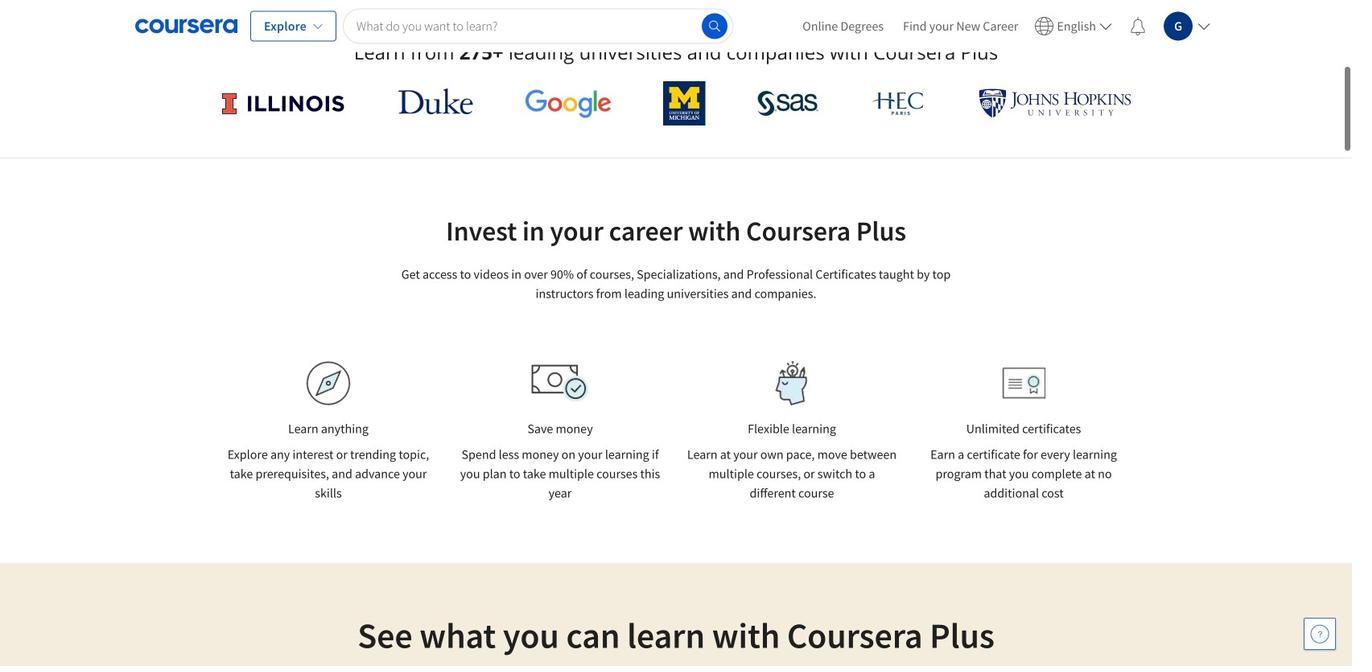 Task type: locate. For each thing, give the bounding box(es) containing it.
sas image
[[758, 91, 819, 116]]

university of michigan image
[[664, 81, 706, 126]]

hec paris image
[[871, 87, 927, 120]]

learn anything image
[[306, 362, 351, 406]]

None search field
[[343, 8, 734, 44]]

flexible learning image
[[765, 362, 820, 406]]

google image
[[525, 89, 612, 118]]

coursera image
[[135, 13, 238, 39]]



Task type: vqa. For each thing, say whether or not it's contained in the screenshot.
the Johns Hopkins University image
yes



Task type: describe. For each thing, give the bounding box(es) containing it.
help center image
[[1311, 625, 1330, 644]]

What do you want to learn? text field
[[343, 8, 734, 44]]

save money image
[[531, 365, 589, 403]]

university of illinois at urbana-champaign image
[[221, 91, 347, 116]]

unlimited certificates image
[[1003, 368, 1046, 400]]

johns hopkins university image
[[979, 89, 1132, 118]]

duke university image
[[398, 89, 473, 114]]



